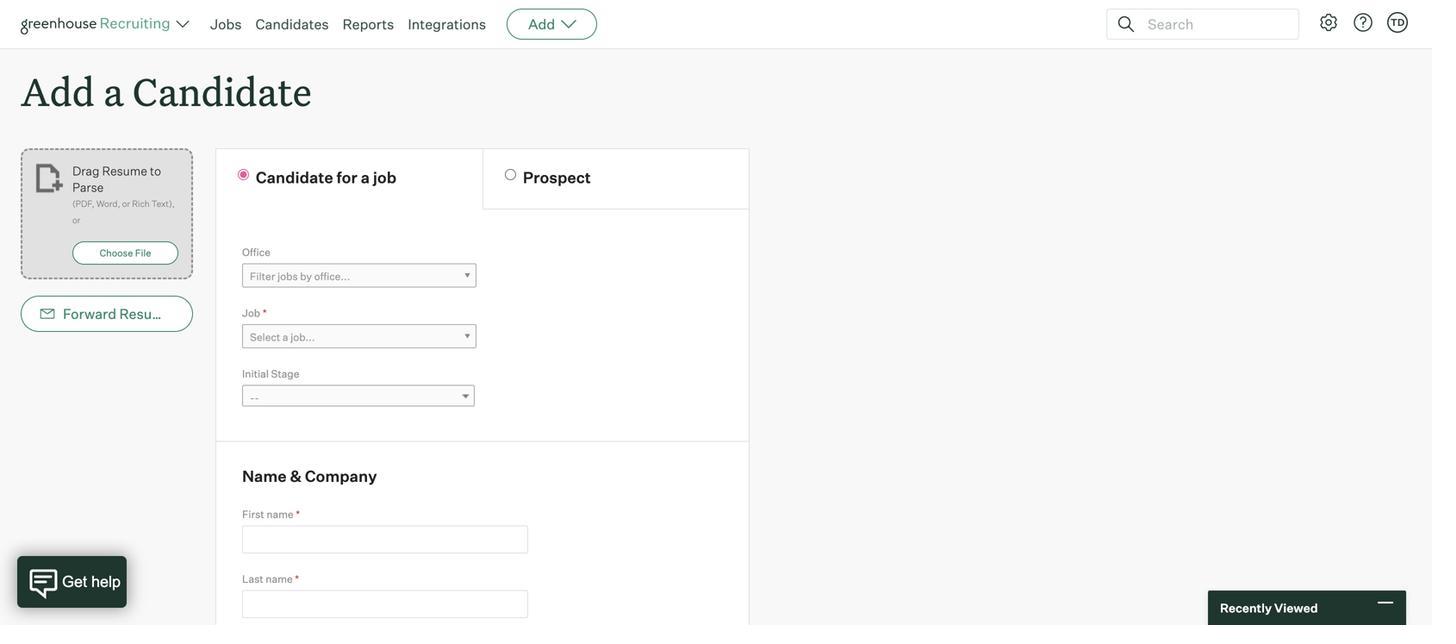 Task type: vqa. For each thing, say whether or not it's contained in the screenshot.
Job
yes



Task type: locate. For each thing, give the bounding box(es) containing it.
1 - from the left
[[250, 392, 255, 404]]

add
[[529, 16, 555, 33], [21, 66, 95, 116]]

0 vertical spatial name
[[267, 508, 294, 521]]

td
[[1391, 16, 1405, 28]]

resume
[[102, 164, 147, 179], [119, 305, 172, 323]]

name right first
[[267, 508, 294, 521]]

0 vertical spatial candidate
[[133, 66, 312, 116]]

candidate
[[133, 66, 312, 116], [256, 168, 333, 187]]

initial
[[242, 367, 269, 380]]

1 vertical spatial or
[[72, 215, 80, 226]]

* right job
[[263, 307, 267, 320]]

or left rich
[[122, 198, 130, 209]]

None text field
[[242, 526, 528, 554]]

1 vertical spatial add
[[21, 66, 95, 116]]

office...
[[314, 270, 350, 283]]

0 vertical spatial resume
[[102, 164, 147, 179]]

td button
[[1388, 12, 1409, 33]]

for
[[337, 168, 358, 187]]

0 vertical spatial *
[[263, 307, 267, 320]]

candidate right 'candidate for a job' option
[[256, 168, 333, 187]]

stage
[[271, 367, 300, 380]]

last name *
[[242, 573, 299, 585]]

reports
[[343, 16, 394, 33]]

1 vertical spatial *
[[296, 508, 300, 521]]

* down &
[[296, 508, 300, 521]]

1 horizontal spatial or
[[122, 198, 130, 209]]

name for last
[[266, 573, 293, 585]]

0 vertical spatial add
[[529, 16, 555, 33]]

name right last
[[266, 573, 293, 585]]

job
[[373, 168, 397, 187]]

initial stage
[[242, 367, 300, 380]]

1 vertical spatial resume
[[119, 305, 172, 323]]

word,
[[96, 198, 120, 209]]

add for add a candidate
[[21, 66, 95, 116]]

0 vertical spatial or
[[122, 198, 130, 209]]

job
[[242, 307, 261, 320]]

parse
[[72, 180, 104, 195]]

forward resume via email
[[63, 305, 233, 323]]

a for candidate
[[103, 66, 124, 116]]

0 horizontal spatial or
[[72, 215, 80, 226]]

2 vertical spatial *
[[295, 573, 299, 585]]

*
[[263, 307, 267, 320], [296, 508, 300, 521], [295, 573, 299, 585]]

0 vertical spatial a
[[103, 66, 124, 116]]

-
[[250, 392, 255, 404], [255, 392, 259, 404]]

0 horizontal spatial add
[[21, 66, 95, 116]]

name for first
[[267, 508, 294, 521]]

forward
[[63, 305, 116, 323]]

resume inside button
[[119, 305, 172, 323]]

(pdf,
[[72, 198, 95, 209]]

recently viewed
[[1221, 600, 1319, 615]]

or
[[122, 198, 130, 209], [72, 215, 80, 226]]

configure image
[[1319, 12, 1340, 33]]

jobs
[[210, 16, 242, 33]]

candidates link
[[256, 16, 329, 33]]

Prospect radio
[[505, 169, 516, 180]]

* right last
[[295, 573, 299, 585]]

choose
[[100, 247, 133, 259]]

Candidate for a job radio
[[238, 169, 249, 180]]

2 horizontal spatial a
[[361, 168, 370, 187]]

1 horizontal spatial a
[[283, 331, 288, 344]]

name
[[267, 508, 294, 521], [266, 573, 293, 585]]

a left job...
[[283, 331, 288, 344]]

filter
[[250, 270, 275, 283]]

a
[[103, 66, 124, 116], [361, 168, 370, 187], [283, 331, 288, 344]]

resume left 'to'
[[102, 164, 147, 179]]

0 horizontal spatial a
[[103, 66, 124, 116]]

candidate down jobs
[[133, 66, 312, 116]]

1 horizontal spatial add
[[529, 16, 555, 33]]

2 vertical spatial a
[[283, 331, 288, 344]]

1 vertical spatial name
[[266, 573, 293, 585]]

a right for
[[361, 168, 370, 187]]

viewed
[[1275, 600, 1319, 615]]

job *
[[242, 307, 267, 320]]

--
[[250, 392, 259, 404]]

None text field
[[242, 590, 528, 618]]

select a job... link
[[242, 324, 477, 349]]

a for job...
[[283, 331, 288, 344]]

resume left the via
[[119, 305, 172, 323]]

greenhouse recruiting image
[[21, 14, 176, 34]]

resume inside drag resume to parse (pdf, word, or rich text), or
[[102, 164, 147, 179]]

job...
[[291, 331, 315, 344]]

a down the "greenhouse recruiting" image
[[103, 66, 124, 116]]

or down (pdf,
[[72, 215, 80, 226]]

add inside popup button
[[529, 16, 555, 33]]

last
[[242, 573, 264, 585]]



Task type: describe. For each thing, give the bounding box(es) containing it.
filter jobs by office... link
[[242, 264, 477, 289]]

prospect
[[523, 168, 591, 187]]

&
[[290, 467, 302, 486]]

2 - from the left
[[255, 392, 259, 404]]

forward resume via email button
[[21, 296, 233, 332]]

filter jobs by office...
[[250, 270, 350, 283]]

first name *
[[242, 508, 300, 521]]

first
[[242, 508, 264, 521]]

* for first name *
[[296, 508, 300, 521]]

rich
[[132, 198, 150, 209]]

reports link
[[343, 16, 394, 33]]

via
[[175, 305, 194, 323]]

office
[[242, 246, 270, 259]]

add for add
[[529, 16, 555, 33]]

jobs link
[[210, 16, 242, 33]]

email
[[197, 305, 233, 323]]

to
[[150, 164, 161, 179]]

add button
[[507, 9, 598, 40]]

by
[[300, 270, 312, 283]]

integrations
[[408, 16, 486, 33]]

1 vertical spatial candidate
[[256, 168, 333, 187]]

1 vertical spatial a
[[361, 168, 370, 187]]

select
[[250, 331, 280, 344]]

name & company
[[242, 467, 377, 486]]

* for last name *
[[295, 573, 299, 585]]

company
[[305, 467, 377, 486]]

candidate for a job
[[256, 168, 397, 187]]

integrations link
[[408, 16, 486, 33]]

choose file
[[100, 247, 151, 259]]

file
[[135, 247, 151, 259]]

drag
[[72, 164, 99, 179]]

recently
[[1221, 600, 1272, 615]]

Search text field
[[1144, 12, 1284, 37]]

select a job...
[[250, 331, 315, 344]]

td button
[[1385, 9, 1412, 36]]

drag resume to parse (pdf, word, or rich text), or
[[72, 164, 175, 226]]

name
[[242, 467, 287, 486]]

jobs
[[278, 270, 298, 283]]

-- link
[[242, 385, 475, 410]]

text),
[[152, 198, 175, 209]]

candidates
[[256, 16, 329, 33]]

resume for forward
[[119, 305, 172, 323]]

resume for drag
[[102, 164, 147, 179]]

add a candidate
[[21, 66, 312, 116]]



